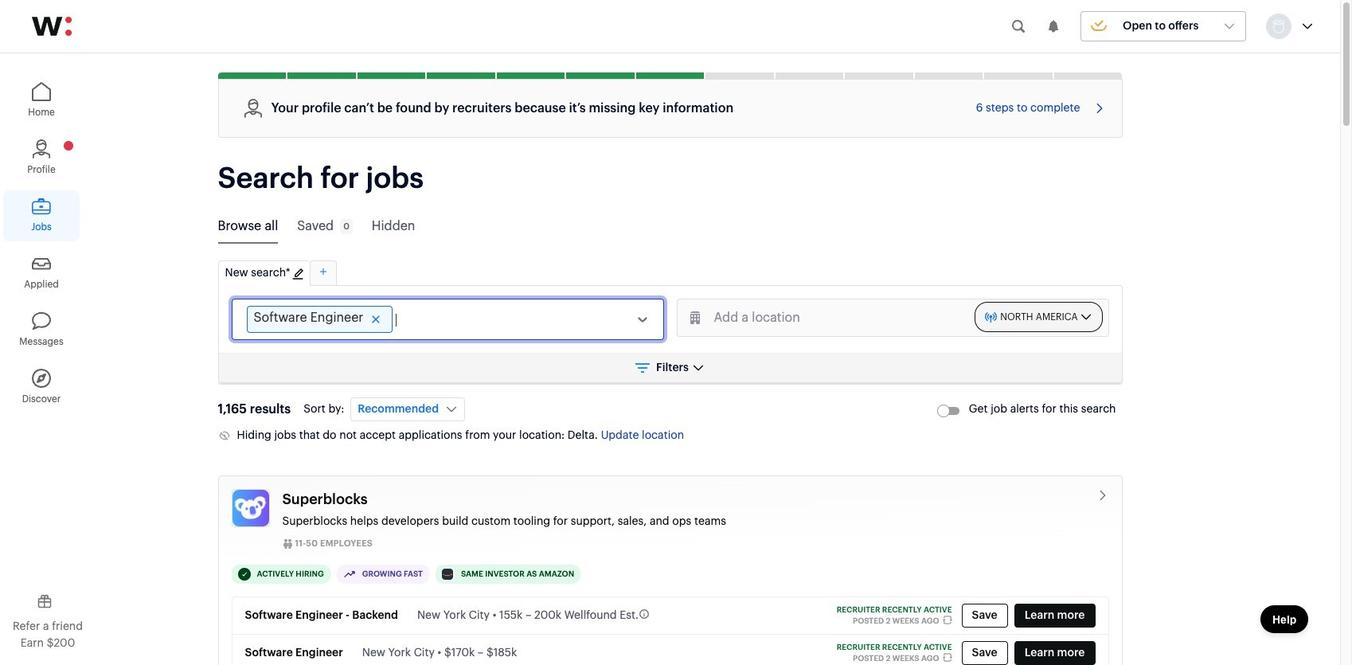 Task type: locate. For each thing, give the bounding box(es) containing it.
saved search menu menu
[[218, 260, 337, 286]]

edit saved search image
[[291, 268, 304, 280]]

menu item
[[218, 261, 310, 286]]



Task type: vqa. For each thing, say whether or not it's contained in the screenshot.
text box
no



Task type: describe. For each thing, give the bounding box(es) containing it.
avatar for same investor as amazon image
[[442, 569, 453, 580]]

notifications image
[[1046, 18, 1062, 34]]

menu item inside saved search menu menu
[[218, 261, 310, 286]]

avatar for superblocks image
[[232, 490, 269, 527]]

avatar for tara schultz image
[[1268, 14, 1292, 38]]

wellfound image
[[32, 17, 72, 36]]



